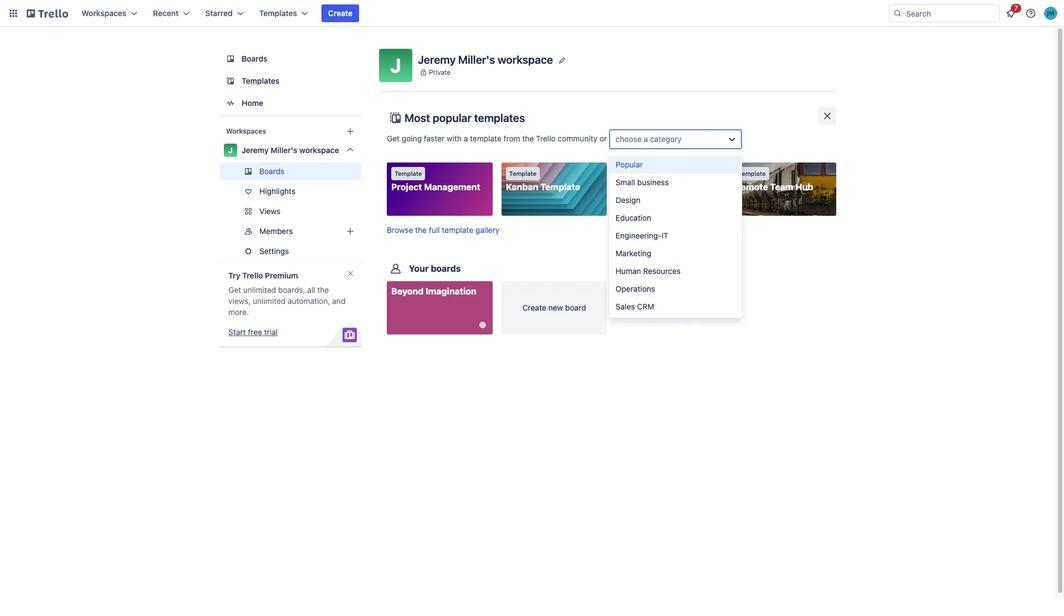 Task type: describe. For each thing, give the bounding box(es) containing it.
project inside template project management
[[392, 182, 422, 192]]

operations
[[616, 284, 656, 293]]

your boards
[[409, 264, 461, 274]]

template board image
[[224, 74, 237, 88]]

free
[[248, 327, 262, 337]]

there is new activity on this board. image
[[480, 322, 486, 328]]

it
[[662, 231, 669, 240]]

sales
[[616, 302, 635, 311]]

most
[[405, 111, 431, 124]]

going
[[402, 134, 422, 143]]

members link
[[220, 222, 362, 240]]

1 horizontal spatial workspaces
[[226, 127, 266, 135]]

and
[[332, 296, 346, 306]]

boards,
[[278, 285, 305, 295]]

sales crm
[[616, 302, 655, 311]]

0 vertical spatial template
[[470, 134, 502, 143]]

create for create new board
[[523, 303, 547, 312]]

create a workspace image
[[344, 125, 357, 138]]

templates link
[[220, 71, 362, 91]]

1 boards link from the top
[[220, 49, 362, 69]]

community
[[558, 134, 598, 143]]

0 horizontal spatial jeremy
[[242, 145, 269, 155]]

browse the full template gallery link
[[387, 225, 500, 235]]

starred button
[[199, 4, 251, 22]]

simple
[[621, 182, 650, 192]]

settings
[[260, 246, 289, 256]]

recent
[[153, 8, 179, 18]]

templates
[[474, 111, 525, 124]]

1 vertical spatial template
[[442, 225, 474, 235]]

more.
[[229, 307, 249, 317]]

choose
[[616, 134, 642, 144]]

crm
[[638, 302, 655, 311]]

with
[[447, 134, 462, 143]]

1 vertical spatial unlimited
[[253, 296, 286, 306]]

1 vertical spatial the
[[416, 225, 427, 235]]

1 horizontal spatial get
[[387, 134, 400, 143]]

0 horizontal spatial j
[[228, 145, 233, 155]]

0 vertical spatial miller's
[[459, 53, 496, 66]]

template project management
[[392, 170, 481, 192]]

beyond
[[392, 286, 424, 296]]

views
[[260, 206, 281, 216]]

template kanban template
[[506, 170, 581, 192]]

highlights link
[[220, 182, 362, 200]]

human
[[616, 266, 642, 276]]

board
[[566, 303, 587, 312]]

faster
[[424, 134, 445, 143]]

small business
[[616, 177, 669, 187]]

1 horizontal spatial a
[[644, 134, 649, 144]]

trello inside try trello premium get unlimited boards, all the views, unlimited automation, and more.
[[242, 271, 263, 280]]

engineering-it
[[616, 231, 669, 240]]

views link
[[220, 202, 362, 220]]

new
[[549, 303, 564, 312]]

create button
[[322, 4, 360, 22]]

boards
[[431, 264, 461, 274]]

templates button
[[253, 4, 315, 22]]

choose a category
[[616, 134, 682, 144]]

try trello premium get unlimited boards, all the views, unlimited automation, and more.
[[229, 271, 346, 317]]

home
[[242, 98, 264, 108]]

popular
[[616, 160, 643, 169]]

the for get going faster with a template from the trello community or
[[523, 134, 534, 143]]

home link
[[220, 93, 362, 113]]

education
[[616, 213, 652, 222]]

resources
[[644, 266, 681, 276]]

business
[[638, 177, 669, 187]]

remote
[[736, 182, 769, 192]]

hub
[[796, 182, 814, 192]]

human resources
[[616, 266, 681, 276]]

2 boards link from the top
[[220, 163, 362, 180]]

board image
[[224, 52, 237, 65]]

j inside j button
[[391, 54, 402, 77]]

your
[[409, 264, 429, 274]]

popular
[[433, 111, 472, 124]]



Task type: vqa. For each thing, say whether or not it's contained in the screenshot.
the team inside the HOW TO BUILD STRONG COMMUNICATION AND COLLABORATION WITH A REMOTE TEAM
no



Task type: locate. For each thing, give the bounding box(es) containing it.
workspace
[[498, 53, 553, 66], [300, 145, 339, 155]]

add image
[[344, 225, 357, 238]]

2 horizontal spatial the
[[523, 134, 534, 143]]

j button
[[379, 49, 413, 82]]

workspace up "highlights" link
[[300, 145, 339, 155]]

jeremy miller's workspace
[[418, 53, 553, 66], [242, 145, 339, 155]]

1 vertical spatial workspace
[[300, 145, 339, 155]]

template inside template project management
[[395, 170, 422, 177]]

create for create
[[328, 8, 353, 18]]

templates right starred popup button
[[259, 8, 297, 18]]

0 vertical spatial unlimited
[[243, 285, 276, 295]]

imagination
[[426, 286, 477, 296]]

boards
[[242, 54, 268, 63], [260, 166, 285, 176]]

most popular templates
[[405, 111, 525, 124]]

template for kanban
[[510, 170, 537, 177]]

the for try trello premium get unlimited boards, all the views, unlimited automation, and more.
[[318, 285, 329, 295]]

the left full
[[416, 225, 427, 235]]

board
[[686, 182, 711, 192]]

jeremy
[[418, 53, 456, 66], [242, 145, 269, 155]]

1 vertical spatial templates
[[242, 76, 280, 85]]

0 vertical spatial jeremy
[[418, 53, 456, 66]]

0 horizontal spatial workspace
[[300, 145, 339, 155]]

0 vertical spatial trello
[[536, 134, 556, 143]]

template right kanban
[[541, 182, 581, 192]]

templates
[[259, 8, 297, 18], [242, 76, 280, 85]]

template down templates
[[470, 134, 502, 143]]

recent button
[[146, 4, 197, 22]]

0 vertical spatial get
[[387, 134, 400, 143]]

automation,
[[288, 296, 330, 306]]

j down home icon
[[228, 145, 233, 155]]

template
[[395, 170, 422, 177], [510, 170, 537, 177], [624, 170, 652, 177], [739, 170, 766, 177], [541, 182, 581, 192]]

1 vertical spatial miller's
[[271, 145, 298, 155]]

jeremy miller's workspace up "highlights" link
[[242, 145, 339, 155]]

templates inside dropdown button
[[259, 8, 297, 18]]

trello right try
[[242, 271, 263, 280]]

1 horizontal spatial miller's
[[459, 53, 496, 66]]

browse
[[387, 225, 413, 235]]

1 vertical spatial jeremy
[[242, 145, 269, 155]]

template up remote
[[739, 170, 766, 177]]

unlimited
[[243, 285, 276, 295], [253, 296, 286, 306]]

open information menu image
[[1026, 8, 1037, 19]]

1 horizontal spatial project
[[653, 182, 683, 192]]

workspaces
[[82, 8, 126, 18], [226, 127, 266, 135]]

the
[[523, 134, 534, 143], [416, 225, 427, 235], [318, 285, 329, 295]]

category
[[651, 134, 682, 144]]

beyond imagination
[[392, 286, 477, 296]]

1 vertical spatial j
[[228, 145, 233, 155]]

0 vertical spatial boards
[[242, 54, 268, 63]]

0 vertical spatial create
[[328, 8, 353, 18]]

team
[[771, 182, 794, 192]]

small
[[616, 177, 636, 187]]

template up kanban
[[510, 170, 537, 177]]

the right 'all'
[[318, 285, 329, 295]]

gallery
[[476, 225, 500, 235]]

or
[[600, 134, 607, 143]]

0 horizontal spatial get
[[229, 285, 241, 295]]

the right from
[[523, 134, 534, 143]]

get going faster with a template from the trello community or
[[387, 134, 609, 143]]

engineering-
[[616, 231, 662, 240]]

workspaces button
[[75, 4, 144, 22]]

1 horizontal spatial workspace
[[498, 53, 553, 66]]

template inside 'template simple project board'
[[624, 170, 652, 177]]

browse the full template gallery
[[387, 225, 500, 235]]

templates up home
[[242, 76, 280, 85]]

0 vertical spatial workspaces
[[82, 8, 126, 18]]

from
[[504, 134, 521, 143]]

jeremy miller's workspace up the private
[[418, 53, 553, 66]]

start free trial button
[[229, 327, 278, 338]]

template remote team hub
[[736, 170, 814, 192]]

beyond imagination link
[[387, 281, 493, 335]]

jeremy up the private
[[418, 53, 456, 66]]

create new board
[[523, 303, 587, 312]]

project left "board"
[[653, 182, 683, 192]]

a right with
[[464, 134, 468, 143]]

0 horizontal spatial miller's
[[271, 145, 298, 155]]

1 horizontal spatial the
[[416, 225, 427, 235]]

0 horizontal spatial a
[[464, 134, 468, 143]]

boards right board image
[[242, 54, 268, 63]]

0 horizontal spatial create
[[328, 8, 353, 18]]

full
[[429, 225, 440, 235]]

get inside try trello premium get unlimited boards, all the views, unlimited automation, and more.
[[229, 285, 241, 295]]

0 vertical spatial the
[[523, 134, 534, 143]]

members
[[260, 226, 293, 236]]

template for project
[[395, 170, 422, 177]]

2 project from the left
[[653, 182, 683, 192]]

get
[[387, 134, 400, 143], [229, 285, 241, 295]]

workspaces inside the workspaces dropdown button
[[82, 8, 126, 18]]

settings link
[[220, 242, 362, 260]]

the inside try trello premium get unlimited boards, all the views, unlimited automation, and more.
[[318, 285, 329, 295]]

project inside 'template simple project board'
[[653, 182, 683, 192]]

marketing
[[616, 248, 652, 258]]

a right choose
[[644, 134, 649, 144]]

1 vertical spatial boards link
[[220, 163, 362, 180]]

premium
[[265, 271, 298, 280]]

project up browse
[[392, 182, 422, 192]]

jeremy up highlights
[[242, 145, 269, 155]]

0 vertical spatial boards link
[[220, 49, 362, 69]]

1 vertical spatial get
[[229, 285, 241, 295]]

get left the going
[[387, 134, 400, 143]]

create inside button
[[328, 8, 353, 18]]

workspace down "primary" element
[[498, 53, 553, 66]]

jeremy miller (jeremymiller198) image
[[1045, 7, 1058, 20]]

1 project from the left
[[392, 182, 422, 192]]

start free trial
[[229, 327, 278, 337]]

0 vertical spatial jeremy miller's workspace
[[418, 53, 553, 66]]

kanban
[[506, 182, 539, 192]]

primary element
[[0, 0, 1065, 27]]

1 horizontal spatial trello
[[536, 134, 556, 143]]

Search field
[[903, 5, 1000, 22]]

0 vertical spatial j
[[391, 54, 402, 77]]

template up small business
[[624, 170, 652, 177]]

private
[[429, 68, 451, 76]]

start
[[229, 327, 246, 337]]

create
[[328, 8, 353, 18], [523, 303, 547, 312]]

1 vertical spatial jeremy miller's workspace
[[242, 145, 339, 155]]

template right full
[[442, 225, 474, 235]]

search image
[[894, 9, 903, 18]]

0 horizontal spatial trello
[[242, 271, 263, 280]]

0 horizontal spatial workspaces
[[82, 8, 126, 18]]

j
[[391, 54, 402, 77], [228, 145, 233, 155]]

unlimited down boards,
[[253, 296, 286, 306]]

boards up highlights
[[260, 166, 285, 176]]

1 horizontal spatial jeremy miller's workspace
[[418, 53, 553, 66]]

boards link
[[220, 49, 362, 69], [220, 163, 362, 180]]

1 horizontal spatial jeremy
[[418, 53, 456, 66]]

1 vertical spatial boards
[[260, 166, 285, 176]]

back to home image
[[27, 4, 68, 22]]

0 horizontal spatial project
[[392, 182, 422, 192]]

7 notifications image
[[1005, 7, 1018, 20]]

1 vertical spatial create
[[523, 303, 547, 312]]

trello left community
[[536, 134, 556, 143]]

template simple project board
[[621, 170, 711, 192]]

trial
[[264, 327, 278, 337]]

0 vertical spatial templates
[[259, 8, 297, 18]]

get up views,
[[229, 285, 241, 295]]

2 vertical spatial the
[[318, 285, 329, 295]]

1 horizontal spatial j
[[391, 54, 402, 77]]

1 vertical spatial trello
[[242, 271, 263, 280]]

highlights
[[260, 186, 296, 196]]

1 vertical spatial workspaces
[[226, 127, 266, 135]]

template
[[470, 134, 502, 143], [442, 225, 474, 235]]

management
[[425, 182, 481, 192]]

design
[[616, 195, 641, 205]]

0 vertical spatial workspace
[[498, 53, 553, 66]]

boards link up "highlights" link
[[220, 163, 362, 180]]

1 horizontal spatial create
[[523, 303, 547, 312]]

0 horizontal spatial the
[[318, 285, 329, 295]]

boards for 1st boards link from the top of the page
[[242, 54, 268, 63]]

starred
[[205, 8, 233, 18]]

boards for second boards link from the top of the page
[[260, 166, 285, 176]]

all
[[308, 285, 315, 295]]

j left the private
[[391, 54, 402, 77]]

template for simple
[[624, 170, 652, 177]]

try
[[229, 271, 241, 280]]

miller's
[[459, 53, 496, 66], [271, 145, 298, 155]]

template down the going
[[395, 170, 422, 177]]

template for remote
[[739, 170, 766, 177]]

0 horizontal spatial jeremy miller's workspace
[[242, 145, 339, 155]]

views,
[[229, 296, 251, 306]]

unlimited up views,
[[243, 285, 276, 295]]

template inside template remote team hub
[[739, 170, 766, 177]]

home image
[[224, 97, 237, 110]]

boards link up templates link at the top of page
[[220, 49, 362, 69]]



